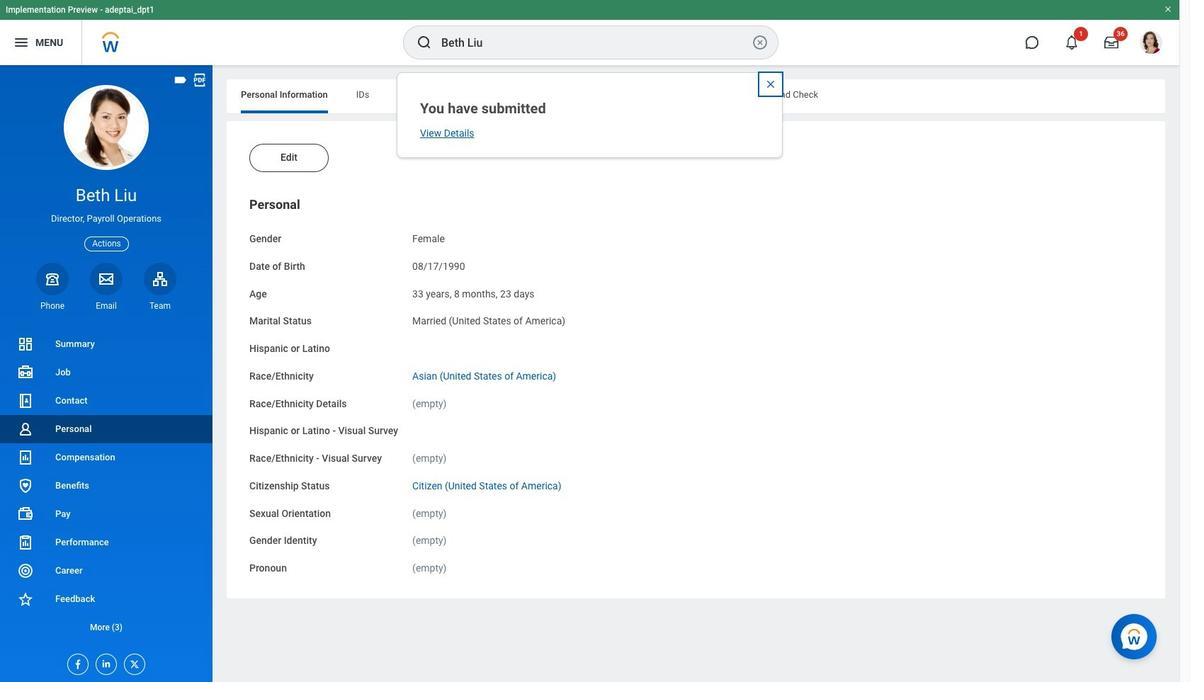 Task type: describe. For each thing, give the bounding box(es) containing it.
personal image
[[17, 421, 34, 438]]

performance image
[[17, 534, 34, 551]]

close environment banner image
[[1164, 5, 1172, 13]]

phone beth liu element
[[36, 300, 69, 312]]

Search Workday  search field
[[441, 27, 749, 58]]

notifications large image
[[1065, 35, 1079, 50]]

team beth liu element
[[144, 300, 176, 312]]

job image
[[17, 364, 34, 381]]

female element
[[412, 230, 445, 244]]

benefits image
[[17, 477, 34, 494]]

justify image
[[13, 34, 30, 51]]

mail image
[[98, 270, 115, 287]]

profile logan mcneil image
[[1140, 31, 1162, 57]]

summary image
[[17, 336, 34, 353]]

search image
[[416, 34, 433, 51]]

career image
[[17, 562, 34, 579]]

email beth liu element
[[90, 300, 123, 312]]

phone image
[[43, 270, 62, 287]]



Task type: locate. For each thing, give the bounding box(es) containing it.
tab list
[[227, 79, 1165, 113]]

list
[[0, 330, 213, 642]]

group
[[249, 196, 1143, 576]]

close image
[[765, 79, 776, 90]]

linkedin image
[[96, 655, 112, 669]]

contact image
[[17, 392, 34, 409]]

compensation image
[[17, 449, 34, 466]]

pay image
[[17, 506, 34, 523]]

navigation pane region
[[0, 65, 213, 682]]

banner
[[0, 0, 1179, 65]]

x image
[[125, 655, 140, 670]]

view team image
[[152, 270, 169, 287]]

feedback image
[[17, 591, 34, 608]]

inbox large image
[[1104, 35, 1119, 50]]

dialog
[[397, 72, 783, 158]]

view printable version (pdf) image
[[192, 72, 208, 88]]

tag image
[[173, 72, 188, 88]]

x circle image
[[752, 34, 769, 51]]

facebook image
[[68, 655, 84, 670]]



Task type: vqa. For each thing, say whether or not it's contained in the screenshot.
Email Beth Liu element
yes



